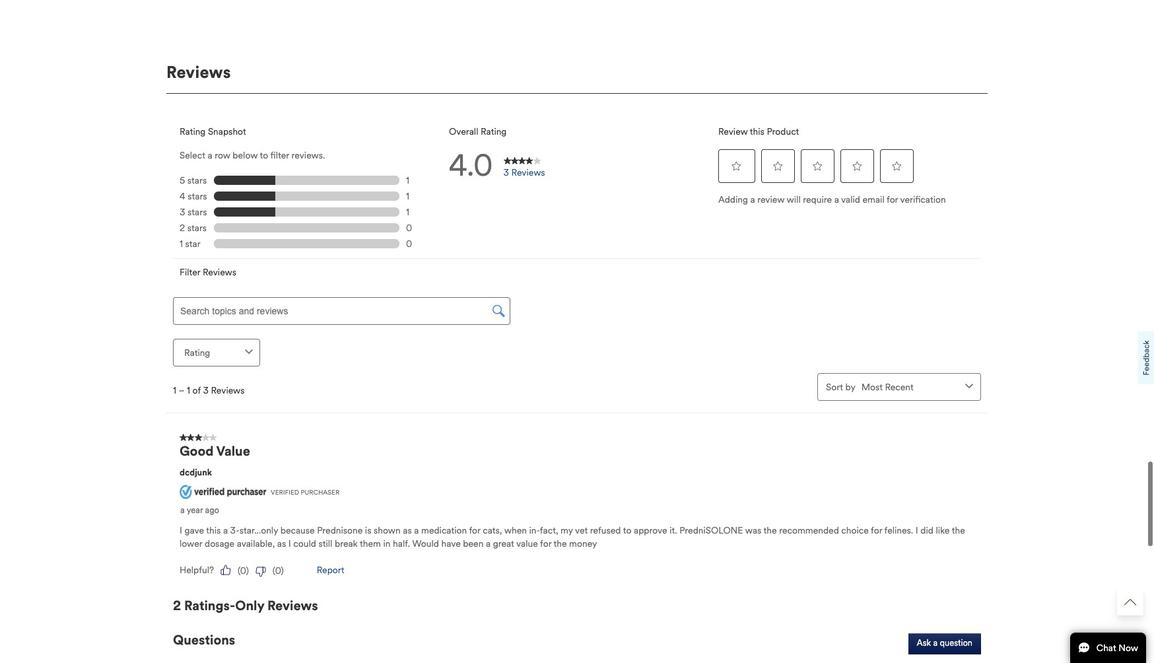 Task type: locate. For each thing, give the bounding box(es) containing it.
available,
[[237, 538, 275, 550]]

stars down 4 stars
[[188, 207, 207, 218]]

rating snapshot group
[[180, 173, 436, 252]]

rating
[[180, 126, 206, 138], [481, 126, 507, 138]]

1 horizontal spatial 3
[[203, 385, 209, 397]]

to left filter
[[260, 150, 268, 161]]

them
[[360, 538, 381, 550]]

0 horizontal spatial )
[[246, 566, 249, 577]]

( 0 ) left 6e2d45c3 5453 4298 8f0d 3720663176c5 image
[[238, 566, 249, 577]]

1 horizontal spatial rating
[[481, 126, 507, 138]]

prednisone
[[317, 525, 363, 536]]

0 horizontal spatial as
[[277, 538, 286, 550]]

in-
[[529, 525, 540, 536]]

1 ( from the left
[[238, 566, 240, 577]]

the right like
[[952, 525, 966, 536]]

this
[[750, 126, 765, 138], [206, 525, 221, 536]]

2 inside rating snapshot group
[[180, 223, 185, 234]]

cats,
[[483, 525, 502, 536]]

2 horizontal spatial 3
[[504, 167, 509, 179]]

0 vertical spatial 2
[[180, 223, 185, 234]]

filter
[[180, 267, 200, 278]]

2
[[180, 223, 185, 234], [173, 598, 181, 614]]

stars for 4 stars
[[188, 191, 207, 202]]

0 horizontal spatial the
[[554, 538, 567, 550]]

row
[[215, 150, 230, 161]]

product
[[767, 126, 800, 138]]

reviews
[[166, 62, 231, 82], [512, 167, 545, 179], [203, 267, 237, 278], [211, 385, 245, 397], [267, 598, 318, 614]]

i
[[180, 525, 182, 536], [916, 525, 919, 536], [289, 538, 291, 550]]

Search topics and reviews text field
[[173, 298, 511, 325]]

1 vertical spatial 2
[[173, 598, 181, 614]]

in
[[384, 538, 391, 550]]

the down my
[[554, 538, 567, 550]]

2 vertical spatial 3
[[203, 385, 209, 397]]

i left the could
[[289, 538, 291, 550]]

my
[[561, 525, 573, 536]]

for
[[887, 194, 899, 206], [469, 525, 481, 536], [871, 525, 883, 536], [540, 538, 552, 550]]

rating snapshot
[[180, 126, 246, 138]]

felines.
[[885, 525, 914, 536]]

a up would
[[414, 525, 419, 536]]

None search field
[[173, 298, 511, 325]]

stars right the 5
[[188, 175, 207, 186]]

a left review on the right of the page
[[751, 194, 756, 206]]

3 right 'of'
[[203, 385, 209, 397]]

3 down '4'
[[180, 207, 185, 218]]

stars down 3 stars
[[187, 223, 207, 234]]

it.
[[670, 525, 678, 536]]

to
[[260, 150, 268, 161], [623, 525, 632, 536]]

)
[[246, 566, 249, 577], [281, 566, 284, 577]]

could
[[294, 538, 316, 550]]

3 reviews link
[[496, 150, 553, 189]]

ago
[[205, 505, 219, 516]]

the right was
[[764, 525, 777, 536]]

2 ratings-only reviews
[[173, 598, 318, 614]]

1 horizontal spatial (
[[273, 566, 275, 577]]

reviews right 'of'
[[211, 385, 245, 397]]

for up been
[[469, 525, 481, 536]]

0 horizontal spatial rating
[[180, 126, 206, 138]]

gave
[[185, 525, 204, 536]]

1 vertical spatial 3
[[180, 207, 185, 218]]

1 vertical spatial to
[[623, 525, 632, 536]]

lower
[[180, 538, 202, 550]]

require
[[804, 194, 832, 206]]

1 horizontal spatial to
[[623, 525, 632, 536]]

stars right '4'
[[188, 191, 207, 202]]

0 horizontal spatial this
[[206, 525, 221, 536]]

2 ( 0 ) from the left
[[273, 566, 284, 577]]

year
[[187, 505, 203, 516]]

rating right overall
[[481, 126, 507, 138]]

4 stars
[[180, 191, 207, 202]]

star...only
[[240, 525, 278, 536]]

0 vertical spatial 3
[[504, 167, 509, 179]]

snapshot
[[208, 126, 246, 138]]

1 horizontal spatial this
[[750, 126, 765, 138]]

0 horizontal spatial (
[[238, 566, 240, 577]]

) right 6e2d45c3 5453 4298 8f0d 3720663176c5 image
[[281, 566, 284, 577]]

2 rating from the left
[[481, 126, 507, 138]]

2 for 2 stars
[[180, 223, 185, 234]]

this inside i gave this a 3-star...only because prednisone is shown as a medication for cats, when in-fact, my vet refused to approve it.  prednisolone  was  the recommended choice for felines.  i did like the lower dosage available, as i could still break them in half.   would have been a great value for the money
[[206, 525, 221, 536]]

to right refused
[[623, 525, 632, 536]]

0 horizontal spatial 3
[[180, 207, 185, 218]]

0 vertical spatial as
[[403, 525, 412, 536]]

0 vertical spatial to
[[260, 150, 268, 161]]

3 inside rating snapshot group
[[180, 207, 185, 218]]

3
[[504, 167, 509, 179], [180, 207, 185, 218], [203, 385, 209, 397]]

fact,
[[540, 525, 559, 536]]

of
[[193, 385, 201, 397]]

1 horizontal spatial the
[[764, 525, 777, 536]]

valid
[[842, 194, 861, 206]]

1
[[406, 175, 410, 186], [406, 191, 410, 202], [406, 207, 410, 218], [180, 238, 183, 250], [173, 385, 176, 397], [187, 385, 190, 397]]

a left row
[[208, 150, 212, 161]]

( 0 )
[[238, 566, 249, 577], [273, 566, 284, 577]]

as up half.
[[403, 525, 412, 536]]

i left the gave
[[180, 525, 182, 536]]

only
[[235, 598, 264, 614]]

for right email
[[887, 194, 899, 206]]

ask
[[917, 639, 932, 649]]

a
[[208, 150, 212, 161], [751, 194, 756, 206], [835, 194, 840, 206], [180, 505, 185, 516], [223, 525, 228, 536], [414, 525, 419, 536], [486, 538, 491, 550], [934, 639, 938, 649]]

as
[[403, 525, 412, 536], [277, 538, 286, 550]]

this right the review
[[750, 126, 765, 138]]

below
[[233, 150, 258, 161]]

prednisolone
[[680, 525, 744, 536]]

3 right 4.0 at top left
[[504, 167, 509, 179]]

( right d8c4887f dca8 44a1 801a cfe76c084647 image
[[238, 566, 240, 577]]

0
[[406, 223, 412, 234], [406, 238, 412, 250], [240, 566, 246, 577], [275, 566, 281, 577]]

3-
[[230, 525, 240, 536]]

a right the ask
[[934, 639, 938, 649]]

scroll to top image
[[1125, 597, 1137, 608]]

this up dosage
[[206, 525, 221, 536]]

( right 6e2d45c3 5453 4298 8f0d 3720663176c5 image
[[273, 566, 275, 577]]

stars for 2 stars
[[187, 223, 207, 234]]

reviews right 4.0 at top left
[[512, 167, 545, 179]]

overall rating element
[[443, 118, 712, 192]]

1 horizontal spatial ( 0 )
[[273, 566, 284, 577]]

1 horizontal spatial )
[[281, 566, 284, 577]]

rating up select
[[180, 126, 206, 138]]

(
[[238, 566, 240, 577], [273, 566, 275, 577]]

ratings-
[[184, 598, 235, 614]]

0 vertical spatial this
[[750, 126, 765, 138]]

stars
[[188, 175, 207, 186], [188, 191, 207, 202], [188, 207, 207, 218], [187, 223, 207, 234]]

1 vertical spatial this
[[206, 525, 221, 536]]

i left the did
[[916, 525, 919, 536]]

2 left ratings-
[[173, 598, 181, 614]]

rating is 0 (out of 5 stars). group
[[719, 146, 917, 186]]

questions
[[173, 632, 235, 649]]

3 inside overall rating element
[[504, 167, 509, 179]]

as down because
[[277, 538, 286, 550]]

adding a review will require a valid email for verification
[[719, 194, 946, 206]]

a year ago
[[180, 505, 219, 516]]

0 horizontal spatial ( 0 )
[[238, 566, 249, 577]]

review this product
[[719, 126, 800, 138]]

recommended
[[780, 525, 840, 536]]

0 horizontal spatial to
[[260, 150, 268, 161]]

because
[[281, 525, 315, 536]]

2 up 1 star
[[180, 223, 185, 234]]

) left 6e2d45c3 5453 4298 8f0d 3720663176c5 image
[[246, 566, 249, 577]]

will
[[787, 194, 801, 206]]

is
[[365, 525, 372, 536]]

( 0 ) right 6e2d45c3 5453 4298 8f0d 3720663176c5 image
[[273, 566, 284, 577]]

reviews right only
[[267, 598, 318, 614]]

would
[[413, 538, 439, 550]]



Task type: describe. For each thing, give the bounding box(es) containing it.
2 horizontal spatial i
[[916, 525, 919, 536]]

a inside button
[[934, 639, 938, 649]]

reviews right filter
[[203, 267, 237, 278]]

1 ( 0 ) from the left
[[238, 566, 249, 577]]

report button
[[317, 562, 345, 579]]

2 ) from the left
[[281, 566, 284, 577]]

2 for 2 ratings-only reviews
[[173, 598, 181, 614]]

approve
[[634, 525, 668, 536]]

1 ) from the left
[[246, 566, 249, 577]]

filter reviews
[[180, 267, 237, 278]]

overall
[[449, 126, 479, 138]]

money
[[570, 538, 597, 550]]

1 horizontal spatial i
[[289, 538, 291, 550]]

medication
[[422, 525, 467, 536]]

did
[[921, 525, 934, 536]]

2 horizontal spatial the
[[952, 525, 966, 536]]

good value
[[180, 443, 250, 460]]

value
[[216, 443, 250, 460]]

1 – 1 of 3 reviews
[[173, 385, 245, 397]]

select
[[180, 150, 205, 161]]

filter
[[271, 150, 289, 161]]

6e2d45c3 5453 4298 8f0d 3720663176c5 image
[[256, 567, 266, 578]]

adding
[[719, 194, 748, 206]]

have
[[442, 538, 461, 550]]

3 for 3 stars
[[180, 207, 185, 218]]

reviews.
[[292, 150, 325, 161]]

reviews inside overall rating element
[[512, 167, 545, 179]]

3 reviews
[[504, 167, 545, 179]]

report
[[317, 565, 345, 576]]

verification
[[901, 194, 946, 206]]

d8c4887f dca8 44a1 801a cfe76c084647 image
[[221, 565, 231, 576]]

5 stars
[[180, 175, 207, 186]]

choice
[[842, 525, 869, 536]]

like
[[936, 525, 950, 536]]

–
[[179, 385, 185, 397]]

to inside i gave this a 3-star...only because prednisone is shown as a medication for cats, when in-fact, my vet refused to approve it.  prednisolone  was  the recommended choice for felines.  i did like the lower dosage available, as i could still break them in half.   would have been a great value for the money
[[623, 525, 632, 536]]

good
[[180, 443, 214, 460]]

select a row below to filter reviews.
[[180, 150, 325, 161]]

1 vertical spatial as
[[277, 538, 286, 550]]

5
[[180, 175, 185, 186]]

1 rating from the left
[[180, 126, 206, 138]]

ask a question
[[917, 639, 973, 649]]

4.0
[[449, 148, 493, 184]]

a down the 'cats,'
[[486, 538, 491, 550]]

vet
[[575, 525, 588, 536]]

3 for 3 reviews
[[504, 167, 509, 179]]

0 horizontal spatial i
[[180, 525, 182, 536]]

a left year
[[180, 505, 185, 516]]

ask a question button
[[909, 634, 982, 655]]

great
[[493, 538, 515, 550]]

4
[[180, 191, 185, 202]]

value
[[517, 538, 538, 550]]

3 stars
[[180, 207, 207, 218]]

1 horizontal spatial as
[[403, 525, 412, 536]]

question
[[940, 639, 973, 649]]

review
[[719, 126, 748, 138]]

half.
[[393, 538, 410, 550]]

a left the 3-
[[223, 525, 228, 536]]

2 ( from the left
[[273, 566, 275, 577]]

i gave this a 3-star...only because prednisone is shown as a medication for cats, when in-fact, my vet refused to approve it.  prednisolone  was  the recommended choice for felines.  i did like the lower dosage available, as i could still break them in half.   would have been a great value for the money
[[180, 525, 966, 550]]

1 star
[[180, 238, 201, 250]]

helpful?
[[180, 565, 214, 576]]

styled arrow button link
[[1118, 589, 1144, 616]]

dosage
[[205, 538, 235, 550]]

reviews up rating snapshot
[[166, 62, 231, 82]]

star
[[185, 238, 201, 250]]

review
[[758, 194, 785, 206]]

content helpfulness group
[[180, 562, 975, 579]]

2 stars
[[180, 223, 207, 234]]

stars for 3 stars
[[188, 207, 207, 218]]

for down fact,
[[540, 538, 552, 550]]

shown
[[374, 525, 401, 536]]

been
[[463, 538, 484, 550]]

when
[[505, 525, 527, 536]]

a left valid
[[835, 194, 840, 206]]

email
[[863, 194, 885, 206]]

stars for 5 stars
[[188, 175, 207, 186]]

was
[[746, 525, 762, 536]]

break
[[335, 538, 358, 550]]

refused
[[590, 525, 621, 536]]

overall rating
[[449, 126, 507, 138]]

for right choice in the bottom of the page
[[871, 525, 883, 536]]

still
[[319, 538, 333, 550]]



Task type: vqa. For each thing, say whether or not it's contained in the screenshot.


